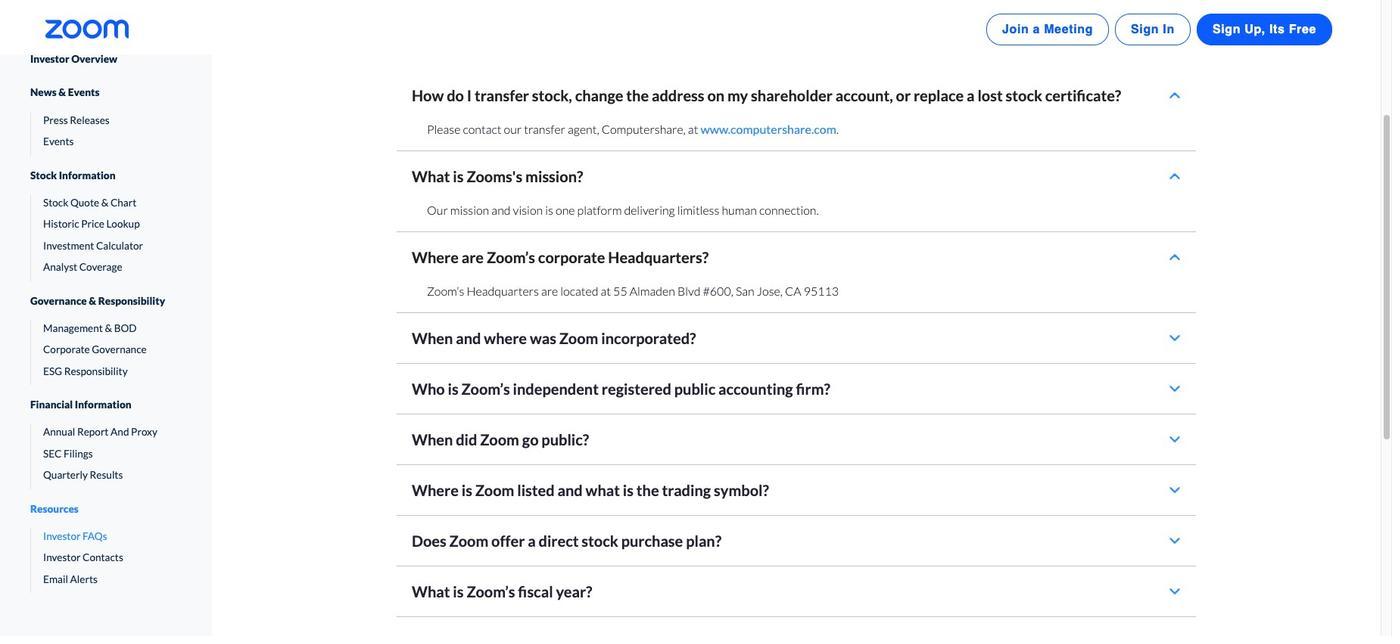 Task type: vqa. For each thing, say whether or not it's contained in the screenshot.


Task type: describe. For each thing, give the bounding box(es) containing it.
contacts
[[83, 552, 123, 564]]

filings
[[64, 448, 93, 460]]

san
[[736, 284, 754, 299]]

vision
[[513, 203, 543, 218]]

& left chart at top left
[[101, 197, 108, 209]]

1 vertical spatial are
[[541, 284, 558, 299]]

0 horizontal spatial at
[[601, 284, 611, 299]]

when for when and where was zoom incorporated?
[[412, 330, 453, 348]]

our
[[504, 122, 522, 137]]

& for management
[[105, 322, 112, 335]]

1 horizontal spatial stock
[[1006, 87, 1042, 105]]

email alerts link
[[31, 572, 182, 588]]

financial information link
[[30, 385, 182, 425]]

registered
[[602, 380, 671, 398]]

investor contacts link
[[31, 551, 182, 566]]

analyst
[[43, 261, 77, 273]]

located
[[560, 284, 598, 299]]

mission
[[450, 203, 489, 218]]

account,
[[835, 87, 893, 105]]

1 vertical spatial the
[[637, 482, 659, 500]]

governance & responsibility link
[[30, 281, 182, 321]]

2 vertical spatial a
[[528, 532, 536, 551]]

events link
[[31, 134, 182, 150]]

platform
[[577, 203, 622, 218]]

chart
[[110, 197, 136, 209]]

on
[[707, 87, 725, 105]]

and left what
[[557, 482, 583, 500]]

zoom's for where
[[487, 249, 535, 267]]

year?
[[556, 583, 592, 601]]

zoom's headquarters are located at 55 almaden blvd #600, san jose, ca 95113
[[427, 284, 839, 299]]

when and where was zoom incorporated?
[[412, 330, 696, 348]]

historic price lookup
[[43, 218, 140, 230]]

0 vertical spatial the
[[626, 87, 649, 105]]

computershare,
[[602, 122, 686, 137]]

and left where
[[456, 330, 481, 348]]

#600,
[[703, 284, 733, 299]]

is for fiscal
[[453, 583, 464, 601]]

stock information link
[[30, 156, 182, 195]]

& for governance
[[89, 295, 96, 307]]

change
[[575, 87, 623, 105]]

jose,
[[757, 284, 783, 299]]

was
[[530, 330, 556, 348]]

news & events link
[[30, 73, 182, 113]]

or
[[896, 87, 911, 105]]

what is zooms's mission?
[[412, 168, 583, 186]]

sign for sign up, its free
[[1213, 23, 1241, 36]]

what
[[586, 482, 620, 500]]

www.computershare.com
[[701, 122, 836, 137]]

plan?
[[686, 532, 721, 551]]

annual report and proxy link
[[31, 425, 182, 440]]

what for what is zoom's fiscal year?
[[412, 583, 450, 601]]

historic price lookup link
[[31, 217, 182, 232]]

contact
[[463, 122, 501, 137]]

zoom's for what
[[467, 583, 515, 601]]

investor overview
[[30, 53, 117, 65]]

when for when did zoom go public?
[[412, 431, 453, 449]]

0 vertical spatial events
[[68, 87, 100, 99]]

what is zoom's fiscal year?
[[412, 583, 592, 601]]

how
[[412, 87, 444, 105]]

trading
[[662, 482, 711, 500]]

almaden
[[630, 284, 675, 299]]

up,
[[1245, 23, 1266, 36]]

0 vertical spatial responsibility
[[98, 295, 165, 307]]

i
[[467, 87, 472, 105]]

esg responsibility
[[43, 365, 128, 377]]

stock for stock quote & chart
[[43, 197, 68, 209]]

email
[[43, 574, 68, 586]]

press releases link
[[31, 113, 182, 128]]

in
[[1163, 23, 1175, 36]]

zoom left listed
[[475, 482, 514, 500]]

resources link
[[30, 489, 182, 529]]

& for news
[[59, 87, 66, 99]]

1 horizontal spatial governance
[[92, 344, 147, 356]]

esg
[[43, 365, 62, 377]]

.
[[836, 122, 839, 137]]

corporate governance link
[[31, 342, 182, 358]]

1 vertical spatial stock
[[582, 532, 618, 551]]

quarterly
[[43, 470, 88, 482]]

bod
[[114, 322, 137, 335]]

limitless
[[677, 203, 719, 218]]

direct
[[539, 532, 579, 551]]

0 vertical spatial are
[[462, 249, 484, 267]]

when did zoom go public?
[[412, 431, 589, 449]]

what for what is zooms's mission?
[[412, 168, 450, 186]]

investor overview link
[[30, 45, 182, 73]]

resources
[[30, 503, 79, 515]]

annual report and proxy
[[43, 427, 157, 439]]

analyst coverage
[[43, 261, 122, 273]]

results
[[90, 470, 123, 482]]

firm?
[[796, 380, 830, 398]]

independent
[[513, 380, 599, 398]]

mission?
[[525, 168, 583, 186]]

listed
[[517, 482, 555, 500]]

show all link
[[397, 40, 1196, 59]]

investment
[[43, 240, 94, 252]]

governance & responsibility
[[30, 295, 165, 307]]

human
[[722, 203, 757, 218]]

go
[[522, 431, 539, 449]]



Task type: locate. For each thing, give the bounding box(es) containing it.
responsibility
[[98, 295, 165, 307], [64, 365, 128, 377]]

1 vertical spatial stock
[[43, 197, 68, 209]]

is for mission?
[[453, 168, 464, 186]]

governance down bod
[[92, 344, 147, 356]]

corporate
[[538, 249, 605, 267]]

what up our
[[412, 168, 450, 186]]

zoom
[[559, 330, 598, 348], [480, 431, 519, 449], [475, 482, 514, 500], [449, 532, 488, 551]]

& right news
[[59, 87, 66, 99]]

where for where is zoom listed and what is the trading symbol?
[[412, 482, 459, 500]]

transfer for stock,
[[475, 87, 529, 105]]

email alerts
[[43, 574, 98, 586]]

fiscal
[[518, 583, 553, 601]]

when up who
[[412, 330, 453, 348]]

investor inside investor contacts 'link'
[[43, 552, 81, 564]]

investor faq image
[[1066, 0, 1205, 35]]

when left the 'did'
[[412, 431, 453, 449]]

show
[[1150, 42, 1179, 56]]

are left located
[[541, 284, 558, 299]]

0 vertical spatial investor
[[30, 53, 69, 65]]

0 horizontal spatial are
[[462, 249, 484, 267]]

when
[[412, 330, 453, 348], [412, 431, 453, 449]]

offer
[[491, 532, 525, 551]]

a left lost
[[967, 87, 975, 105]]

alerts
[[70, 574, 98, 586]]

overview
[[71, 53, 117, 65]]

historic
[[43, 218, 79, 230]]

what down the does
[[412, 583, 450, 601]]

& up management & bod
[[89, 295, 96, 307]]

does zoom offer a direct stock purchase plan?
[[412, 532, 721, 551]]

information for report
[[75, 399, 131, 411]]

0 vertical spatial what
[[412, 168, 450, 186]]

a right offer
[[528, 532, 536, 551]]

one
[[556, 203, 575, 218]]

join a meeting link
[[986, 14, 1109, 45]]

who is zoom's independent registered public accounting firm?
[[412, 380, 830, 398]]

2 where from the top
[[412, 482, 459, 500]]

where down our
[[412, 249, 459, 267]]

stock right lost
[[1006, 87, 1042, 105]]

press
[[43, 114, 68, 126]]

please
[[427, 122, 460, 137]]

investor inside investor faqs link
[[43, 531, 81, 543]]

analyst coverage link
[[31, 260, 182, 275]]

how do i transfer stock, change the address on my shareholder account, or replace a lost stock certificate?
[[412, 87, 1121, 105]]

shareholder
[[751, 87, 833, 105]]

where is zoom listed and what is the trading symbol?
[[412, 482, 769, 500]]

where up the does
[[412, 482, 459, 500]]

who
[[412, 380, 445, 398]]

0 vertical spatial governance
[[30, 295, 87, 307]]

0 vertical spatial where
[[412, 249, 459, 267]]

information up quote
[[59, 169, 115, 181]]

0 horizontal spatial a
[[528, 532, 536, 551]]

sign in
[[1131, 23, 1175, 36]]

esg responsibility link
[[31, 364, 182, 379]]

join
[[1002, 23, 1029, 36]]

does
[[412, 532, 446, 551]]

show all
[[1150, 42, 1196, 56]]

the left trading
[[637, 482, 659, 500]]

1 horizontal spatial a
[[967, 87, 975, 105]]

investor up news
[[30, 53, 69, 65]]

stock inside stock information "link"
[[30, 169, 57, 181]]

1 vertical spatial a
[[967, 87, 975, 105]]

1 vertical spatial what
[[412, 583, 450, 601]]

1 sign from the left
[[1131, 23, 1159, 36]]

95113
[[804, 284, 839, 299]]

zoom's up headquarters
[[487, 249, 535, 267]]

0 vertical spatial at
[[688, 122, 698, 137]]

zoom's up when did zoom go public?
[[461, 380, 510, 398]]

0 vertical spatial when
[[412, 330, 453, 348]]

0 vertical spatial information
[[59, 169, 115, 181]]

transfer for agent,
[[524, 122, 565, 137]]

zoom's
[[487, 249, 535, 267], [427, 284, 464, 299], [461, 380, 510, 398], [467, 583, 515, 601]]

2 sign from the left
[[1213, 23, 1241, 36]]

1 vertical spatial at
[[601, 284, 611, 299]]

zoom video communications, inc. logo image
[[45, 20, 129, 39]]

zoom's for who
[[461, 380, 510, 398]]

1 vertical spatial responsibility
[[64, 365, 128, 377]]

responsibility up bod
[[98, 295, 165, 307]]

and left 'proxy'
[[111, 427, 129, 439]]

our
[[427, 203, 448, 218]]

connection.
[[759, 203, 819, 218]]

all
[[1182, 42, 1196, 56]]

coverage
[[79, 261, 122, 273]]

investor contacts
[[43, 552, 123, 564]]

information for quote
[[59, 169, 115, 181]]

events
[[68, 87, 100, 99], [43, 136, 74, 148]]

2 vertical spatial investor
[[43, 552, 81, 564]]

and left vision
[[492, 203, 511, 218]]

0 vertical spatial a
[[1033, 23, 1040, 36]]

a inside join a meeting link
[[1033, 23, 1040, 36]]

please contact our transfer agent, computershare, at www.computershare.com .
[[427, 122, 839, 137]]

lookup
[[106, 218, 140, 230]]

management & bod link
[[31, 321, 182, 336]]

is for listed
[[462, 482, 472, 500]]

stock for stock information
[[30, 169, 57, 181]]

investor for investor contacts
[[43, 552, 81, 564]]

financial information
[[30, 399, 131, 411]]

blvd
[[677, 284, 701, 299]]

incorporated?
[[601, 330, 696, 348]]

responsibility down corporate governance
[[64, 365, 128, 377]]

investor for investor faqs
[[43, 531, 81, 543]]

1 where from the top
[[412, 249, 459, 267]]

at left 55
[[601, 284, 611, 299]]

1 horizontal spatial at
[[688, 122, 698, 137]]

news
[[30, 87, 57, 99]]

stock quote & chart link
[[31, 195, 182, 211]]

annual
[[43, 427, 75, 439]]

what
[[412, 168, 450, 186], [412, 583, 450, 601]]

lost
[[978, 87, 1003, 105]]

a right join
[[1033, 23, 1040, 36]]

transfer right i
[[475, 87, 529, 105]]

zoom's left fiscal
[[467, 583, 515, 601]]

0 vertical spatial transfer
[[475, 87, 529, 105]]

corporate
[[43, 344, 90, 356]]

investor inside investor overview "link"
[[30, 53, 69, 65]]

information
[[59, 169, 115, 181], [75, 399, 131, 411]]

0 horizontal spatial stock
[[582, 532, 618, 551]]

releases
[[70, 114, 110, 126]]

sign up, its free link
[[1197, 14, 1332, 45]]

the up please contact our transfer agent, computershare, at www.computershare.com .
[[626, 87, 649, 105]]

1 vertical spatial information
[[75, 399, 131, 411]]

public
[[674, 380, 715, 398]]

0 horizontal spatial governance
[[30, 295, 87, 307]]

zoom's left headquarters
[[427, 284, 464, 299]]

public?
[[542, 431, 589, 449]]

zoom left go
[[480, 431, 519, 449]]

1 vertical spatial events
[[43, 136, 74, 148]]

zooms's
[[467, 168, 523, 186]]

transfer right our
[[524, 122, 565, 137]]

delivering
[[624, 203, 675, 218]]

investor up email
[[43, 552, 81, 564]]

our mission and vision is one platform delivering limitless human connection.
[[427, 203, 819, 218]]

join a meeting
[[1002, 23, 1093, 36]]

headquarters
[[467, 284, 539, 299]]

where for where are zoom's corporate headquarters?
[[412, 249, 459, 267]]

0 vertical spatial stock
[[1006, 87, 1042, 105]]

events up releases
[[68, 87, 100, 99]]

2 what from the top
[[412, 583, 450, 601]]

1 vertical spatial investor
[[43, 531, 81, 543]]

zoom left offer
[[449, 532, 488, 551]]

investment calculator
[[43, 240, 143, 252]]

zoom right was
[[559, 330, 598, 348]]

1 vertical spatial governance
[[92, 344, 147, 356]]

& left bod
[[105, 322, 112, 335]]

governance up management
[[30, 295, 87, 307]]

1 what from the top
[[412, 168, 450, 186]]

1 vertical spatial when
[[412, 431, 453, 449]]

0 horizontal spatial sign
[[1131, 23, 1159, 36]]

sign left up,
[[1213, 23, 1241, 36]]

its
[[1269, 23, 1285, 36]]

1 vertical spatial where
[[412, 482, 459, 500]]

the
[[626, 87, 649, 105], [637, 482, 659, 500]]

sign for sign in
[[1131, 23, 1159, 36]]

transfer
[[475, 87, 529, 105], [524, 122, 565, 137]]

sign up, its free
[[1213, 23, 1316, 36]]

information up annual report and proxy
[[75, 399, 131, 411]]

2 when from the top
[[412, 431, 453, 449]]

sec filings link
[[31, 447, 182, 462]]

replace
[[914, 87, 964, 105]]

stock right direct
[[582, 532, 618, 551]]

1 horizontal spatial sign
[[1213, 23, 1241, 36]]

management & bod
[[43, 322, 137, 335]]

press releases
[[43, 114, 110, 126]]

is
[[453, 168, 464, 186], [545, 203, 553, 218], [448, 380, 458, 398], [462, 482, 472, 500], [623, 482, 634, 500], [453, 583, 464, 601]]

stock inside stock quote & chart link
[[43, 197, 68, 209]]

are up headquarters
[[462, 249, 484, 267]]

2 horizontal spatial a
[[1033, 23, 1040, 36]]

and
[[492, 203, 511, 218], [456, 330, 481, 348], [111, 427, 129, 439], [557, 482, 583, 500]]

sign inside 'link'
[[1213, 23, 1241, 36]]

investor for investor overview
[[30, 53, 69, 65]]

events down 'press'
[[43, 136, 74, 148]]

information inside "link"
[[59, 169, 115, 181]]

events inside "link"
[[43, 136, 74, 148]]

investor down resources
[[43, 531, 81, 543]]

stock quote & chart
[[43, 197, 136, 209]]

report
[[77, 427, 109, 439]]

1 when from the top
[[412, 330, 453, 348]]

free
[[1289, 23, 1316, 36]]

is for independent
[[448, 380, 458, 398]]

1 vertical spatial transfer
[[524, 122, 565, 137]]

proxy
[[131, 427, 157, 439]]

1 horizontal spatial are
[[541, 284, 558, 299]]

sign left in
[[1131, 23, 1159, 36]]

stock
[[1006, 87, 1042, 105], [582, 532, 618, 551]]

my
[[727, 87, 748, 105]]

at down address
[[688, 122, 698, 137]]

news & events
[[30, 87, 100, 99]]

0 vertical spatial stock
[[30, 169, 57, 181]]

corporate governance
[[43, 344, 147, 356]]

stock information
[[30, 169, 115, 181]]

sec filings
[[43, 448, 93, 460]]



